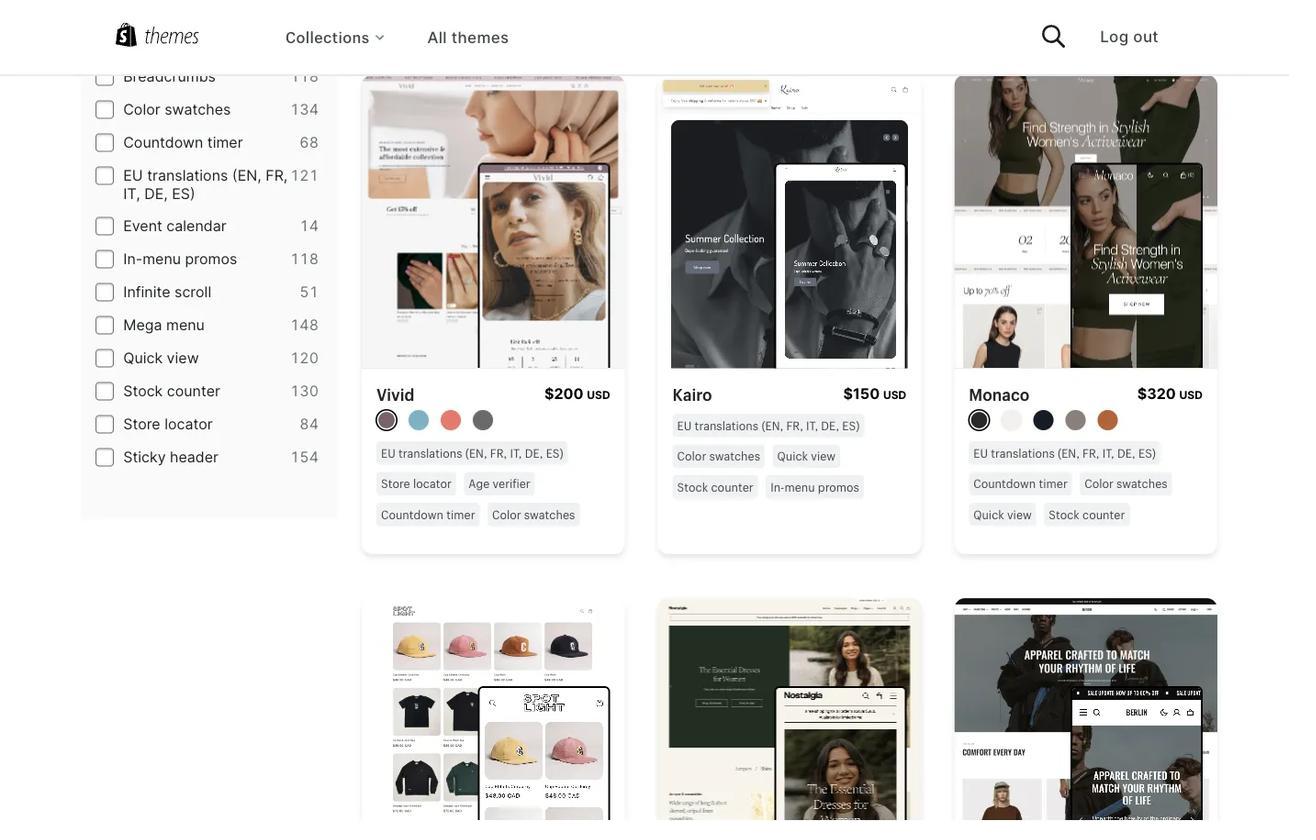 Task type: vqa. For each thing, say whether or not it's contained in the screenshot.
timer for the top Countdown timer link
yes



Task type: describe. For each thing, give the bounding box(es) containing it.
eu for countdown timer
[[974, 446, 988, 461]]

1 vertical spatial stock
[[677, 480, 708, 495]]

(en, for color swatches
[[762, 418, 784, 434]]

infinite
[[123, 283, 170, 301]]

store locator button
[[376, 473, 456, 496]]

0 vertical spatial stock counter link
[[673, 476, 766, 499]]

translations for countdown timer
[[991, 446, 1055, 461]]

countdown timer for right countdown timer link
[[974, 476, 1068, 492]]

0 horizontal spatial store locator
[[123, 416, 213, 433]]

120
[[290, 349, 319, 367]]

collections button
[[286, 0, 385, 74]]

locator inside button
[[413, 476, 452, 492]]

calendar
[[167, 217, 227, 235]]

eu translations (en, fr, it, de, es) button for monaco
[[969, 442, 1161, 465]]

it, for countdown timer
[[1103, 446, 1115, 461]]

eu translations (en, fr, it, de, es) 121
[[123, 167, 319, 203]]

swatches down 'breadcrumbs'
[[165, 101, 231, 118]]

eu translations (en, fr, it, de, es) for monaco
[[974, 446, 1156, 461]]

1 horizontal spatial countdown timer link
[[969, 473, 1080, 496]]

0 vertical spatial quick view link
[[773, 445, 844, 469]]

es) for store locator
[[546, 446, 564, 461]]

it, inside eu translations (en, fr, it, de, es) 121
[[123, 185, 140, 203]]

148
[[290, 316, 319, 334]]

counter for bottom stock counter button
[[1083, 507, 1125, 523]]

color swatches for the topmost color swatches link
[[677, 449, 760, 464]]

1 horizontal spatial quick view link
[[969, 503, 1044, 527]]

1 horizontal spatial stock counter link
[[1044, 503, 1133, 527]]

monaco
[[969, 384, 1030, 406]]

all
[[427, 27, 447, 46]]

1 horizontal spatial eu translations (en, fr, it, de, es) button
[[673, 414, 864, 438]]

1 horizontal spatial eu translations (en, fr, it, de, es)
[[677, 418, 860, 434]]

$200 usd
[[545, 385, 610, 403]]

de, for color swatches
[[821, 418, 839, 434]]

countdown timer button for right countdown timer link
[[969, 473, 1072, 496]]

1 vertical spatial countdown timer link
[[376, 503, 488, 527]]

stock counter for right stock counter link
[[1049, 507, 1125, 523]]

0 vertical spatial in-menu promos
[[123, 250, 237, 268]]

color swatches button for the leftmost color swatches link
[[488, 503, 580, 527]]

image
[[211, 34, 253, 52]]

118 for breadcrumbs
[[290, 67, 319, 85]]

age verifier link
[[464, 473, 539, 496]]

header
[[170, 449, 219, 466]]

1 vertical spatial stock counter button
[[1044, 503, 1130, 527]]

it, for store locator
[[510, 446, 522, 461]]

in-menu promos link
[[766, 476, 868, 499]]

$200
[[545, 385, 584, 403]]

1 horizontal spatial eu translations (en, fr, it, de, es) link
[[673, 414, 868, 438]]

eu for store locator
[[381, 446, 396, 461]]

$320
[[1138, 385, 1176, 403]]

quick for the bottom quick view button
[[974, 507, 1004, 523]]

usd for vivid
[[587, 389, 610, 402]]

2 vertical spatial countdown
[[381, 507, 444, 523]]

0 vertical spatial color swatches link
[[673, 445, 773, 469]]

84
[[300, 416, 319, 433]]

es) for countdown timer
[[1139, 446, 1156, 461]]

log
[[1100, 27, 1129, 46]]

log out link
[[1100, 27, 1159, 46]]

view for the bottom quick view button
[[1007, 507, 1032, 523]]

age verifier
[[469, 476, 530, 492]]

scroll
[[175, 283, 211, 301]]

0 horizontal spatial color swatches link
[[488, 503, 584, 527]]

usd for monaco
[[1180, 389, 1203, 402]]

es) for color swatches
[[842, 418, 860, 434]]

sticky header
[[123, 449, 219, 466]]

es) inside eu translations (en, fr, it, de, es) 121
[[172, 185, 195, 203]]

68
[[300, 134, 319, 151]]

154
[[290, 449, 319, 466]]

countdown timer for bottommost countdown timer link
[[381, 507, 475, 523]]

mega
[[123, 316, 162, 334]]

monaco link
[[969, 384, 1030, 406]]

0 horizontal spatial in-
[[123, 250, 142, 268]]

0 horizontal spatial counter
[[167, 382, 220, 400]]

in-menu promos inside in-menu promos button
[[771, 480, 859, 495]]

130
[[290, 382, 319, 400]]

0 horizontal spatial promos
[[185, 250, 237, 268]]

mobile preview for monaco in the "allure" style image
[[1071, 163, 1203, 396]]

translations for store locator
[[399, 446, 462, 461]]

de, for countdown timer
[[1118, 446, 1136, 461]]

swatches for the right color swatches link
[[1117, 476, 1168, 492]]

mega menu
[[123, 316, 205, 334]]

57
[[300, 34, 319, 52]]

0 vertical spatial view
[[167, 349, 199, 367]]

0 horizontal spatial countdown timer
[[123, 134, 243, 151]]

store locator link
[[376, 473, 464, 496]]

51
[[300, 283, 319, 301]]

color swatches for the leftmost color swatches link
[[492, 507, 575, 523]]

event
[[123, 217, 162, 235]]

store locator inside button
[[381, 476, 452, 492]]

de, for store locator
[[525, 446, 543, 461]]

eu translations (en, fr, it, de, es) link for vivid
[[376, 442, 572, 465]]

2 horizontal spatial color swatches link
[[1080, 473, 1176, 496]]

0 horizontal spatial stock counter button
[[673, 476, 758, 499]]

desktop preview for spotlight in the "default" style image
[[362, 599, 625, 822]]

shopify image
[[116, 22, 272, 52]]

(en, for countdown timer
[[1058, 446, 1080, 461]]

desktop preview for nostalgia in the "classic" style image
[[658, 599, 921, 822]]

0 horizontal spatial quick view button
[[773, 445, 840, 469]]

timer for bottommost countdown timer link
[[447, 507, 475, 523]]

desktop preview for kairo in the "default" style image
[[658, 75, 921, 404]]

1 vertical spatial quick view button
[[969, 503, 1037, 527]]

view for the leftmost quick view button
[[811, 449, 836, 464]]

0 vertical spatial quick
[[123, 349, 163, 367]]

fr, for color swatches
[[786, 418, 803, 434]]



Task type: locate. For each thing, give the bounding box(es) containing it.
store locator
[[123, 416, 213, 433], [381, 476, 452, 492]]

desktop preview for vivid in the "ruby" style image
[[362, 75, 625, 404]]

1 horizontal spatial in-
[[771, 480, 785, 495]]

stock counter
[[123, 382, 220, 400], [677, 480, 754, 495], [1049, 507, 1125, 523]]

1 horizontal spatial promos
[[818, 480, 859, 495]]

sticky
[[123, 449, 166, 466]]

in-
[[123, 250, 142, 268], [771, 480, 785, 495]]

age
[[469, 476, 490, 492]]

eu translations (en, fr, it, de, es) up in-menu promos button
[[677, 418, 860, 434]]

de, inside eu translations (en, fr, it, de, es) 121
[[144, 185, 168, 203]]

0 vertical spatial quick view button
[[773, 445, 840, 469]]

translations up store locator link at the bottom of the page
[[399, 446, 462, 461]]

promos inside button
[[818, 480, 859, 495]]

1 vertical spatial quick view link
[[969, 503, 1044, 527]]

0 vertical spatial store
[[123, 416, 160, 433]]

in- inside button
[[771, 480, 785, 495]]

mobile preview for vivid in the "ruby" style image
[[478, 163, 610, 396]]

view
[[167, 349, 199, 367], [811, 449, 836, 464], [1007, 507, 1032, 523]]

stock
[[123, 382, 163, 400], [677, 480, 708, 495], [1049, 507, 1080, 523]]

118
[[290, 67, 319, 85], [290, 250, 319, 268]]

swatches for the leftmost color swatches link
[[524, 507, 575, 523]]

quick view
[[123, 349, 199, 367], [777, 449, 836, 464], [974, 507, 1032, 523]]

2 vertical spatial quick view
[[974, 507, 1032, 523]]

0 vertical spatial countdown timer link
[[969, 473, 1080, 496]]

0 horizontal spatial quick view
[[123, 349, 199, 367]]

es) down $320
[[1139, 446, 1156, 461]]

1 horizontal spatial countdown
[[381, 507, 444, 523]]

quick view button
[[773, 445, 840, 469], [969, 503, 1037, 527]]

2 vertical spatial countdown timer
[[381, 507, 475, 523]]

2 horizontal spatial countdown
[[974, 476, 1036, 492]]

log out
[[1100, 27, 1159, 46]]

1 vertical spatial store locator
[[381, 476, 452, 492]]

1 vertical spatial store
[[381, 476, 410, 492]]

vivid
[[376, 384, 415, 406]]

eu translations (en, fr, it, de, es) button up in-menu promos button
[[673, 414, 864, 438]]

1 horizontal spatial timer
[[447, 507, 475, 523]]

1 vertical spatial stock counter
[[677, 480, 754, 495]]

es)
[[172, 185, 195, 203], [842, 418, 860, 434], [546, 446, 564, 461], [1139, 446, 1156, 461]]

translations down monaco
[[991, 446, 1055, 461]]

countdown down monaco
[[974, 476, 1036, 492]]

1 horizontal spatial locator
[[413, 476, 452, 492]]

0 horizontal spatial usd
[[587, 389, 610, 402]]

eu translations (en, fr, it, de, es)
[[677, 418, 860, 434], [381, 446, 564, 461], [974, 446, 1156, 461]]

de,
[[144, 185, 168, 203], [821, 418, 839, 434], [525, 446, 543, 461], [1118, 446, 1136, 461]]

1 vertical spatial 118
[[290, 250, 319, 268]]

timer
[[207, 134, 243, 151], [1039, 476, 1068, 492], [447, 507, 475, 523]]

swatches down the "verifier"
[[524, 507, 575, 523]]

event calendar
[[123, 217, 227, 235]]

eu down kairo "link"
[[677, 418, 692, 434]]

translations down kairo "link"
[[695, 418, 759, 434]]

breadcrumbs
[[123, 67, 216, 85]]

118 up 134
[[290, 67, 319, 85]]

2 vertical spatial stock counter
[[1049, 507, 1125, 523]]

kairo
[[673, 384, 712, 406]]

0 horizontal spatial store
[[123, 416, 160, 433]]

eu translations (en, fr, it, de, es) button down monaco
[[969, 442, 1161, 465]]

1 vertical spatial in-
[[771, 480, 785, 495]]

1 horizontal spatial stock counter button
[[1044, 503, 1130, 527]]

fr, for store locator
[[490, 446, 507, 461]]

2 horizontal spatial quick
[[974, 507, 1004, 523]]

3 usd from the left
[[1180, 389, 1203, 402]]

list box for vivid
[[376, 411, 610, 438]]

list box for monaco
[[969, 411, 1203, 438]]

countdown
[[123, 134, 203, 151], [974, 476, 1036, 492], [381, 507, 444, 523]]

1 vertical spatial color swatches button
[[1080, 473, 1172, 496]]

14
[[300, 217, 319, 235]]

1 horizontal spatial color swatches link
[[673, 445, 773, 469]]

es) down $150
[[842, 418, 860, 434]]

0 horizontal spatial quick view link
[[773, 445, 844, 469]]

translations up calendar
[[147, 167, 228, 185]]

slider
[[257, 34, 295, 52]]

quick for the leftmost quick view button
[[777, 449, 808, 464]]

1 horizontal spatial view
[[811, 449, 836, 464]]

color swatches for the right color swatches link
[[1085, 476, 1168, 492]]

eu translations (en, fr, it, de, es) button
[[673, 414, 864, 438], [376, 442, 568, 465], [969, 442, 1161, 465]]

1 horizontal spatial list box
[[969, 411, 1203, 438]]

usd inside $150 usd
[[883, 389, 907, 402]]

0 horizontal spatial locator
[[165, 416, 213, 433]]

all themes
[[427, 27, 509, 46]]

(en,
[[232, 167, 261, 185], [762, 418, 784, 434], [465, 446, 487, 461], [1058, 446, 1080, 461]]

eu for color swatches
[[677, 418, 692, 434]]

1 horizontal spatial store
[[381, 476, 410, 492]]

0 vertical spatial in-
[[123, 250, 142, 268]]

color swatches button
[[673, 445, 765, 469], [1080, 473, 1172, 496], [488, 503, 580, 527]]

eu
[[123, 167, 143, 185], [677, 418, 692, 434], [381, 446, 396, 461], [974, 446, 988, 461]]

2 horizontal spatial counter
[[1083, 507, 1125, 523]]

mobile preview for kairo in the "default" style image
[[774, 163, 907, 396]]

1 horizontal spatial stock counter
[[677, 480, 754, 495]]

0 vertical spatial stock counter button
[[673, 476, 758, 499]]

translations for color swatches
[[695, 418, 759, 434]]

usd inside $320 usd
[[1180, 389, 1203, 402]]

es) up 'event calendar'
[[172, 185, 195, 203]]

2 horizontal spatial color swatches button
[[1080, 473, 1172, 496]]

2 vertical spatial color swatches link
[[488, 503, 584, 527]]

1 list box from the left
[[376, 411, 610, 438]]

infinite scroll
[[123, 283, 211, 301]]

1 horizontal spatial countdown timer
[[381, 507, 475, 523]]

1 vertical spatial locator
[[413, 476, 452, 492]]

1 vertical spatial view
[[811, 449, 836, 464]]

mobile preview for berlin in the "lifestyle" style image
[[1071, 687, 1203, 822]]

countdown timer button for bottommost countdown timer link
[[376, 503, 480, 527]]

countdown timer button
[[969, 473, 1072, 496], [376, 503, 480, 527]]

store
[[123, 416, 160, 433], [381, 476, 410, 492]]

usd
[[587, 389, 610, 402], [883, 389, 907, 402], [1180, 389, 1203, 402]]

search the theme store image
[[1042, 25, 1072, 54]]

1 horizontal spatial in-menu promos
[[771, 480, 859, 495]]

2 vertical spatial menu
[[785, 480, 815, 495]]

0 horizontal spatial list box
[[376, 411, 610, 438]]

0 vertical spatial countdown
[[123, 134, 203, 151]]

translations inside eu translations (en, fr, it, de, es) 121
[[147, 167, 228, 185]]

before/after
[[123, 34, 207, 52]]

0 horizontal spatial view
[[167, 349, 199, 367]]

0 horizontal spatial countdown
[[123, 134, 203, 151]]

list box
[[376, 411, 610, 438], [969, 411, 1203, 438]]

menu inside button
[[785, 480, 815, 495]]

2 vertical spatial stock
[[1049, 507, 1080, 523]]

locator
[[165, 416, 213, 433], [413, 476, 452, 492]]

2 vertical spatial view
[[1007, 507, 1032, 523]]

2 horizontal spatial eu translations (en, fr, it, de, es) button
[[969, 442, 1161, 465]]

1 vertical spatial counter
[[711, 480, 754, 495]]

eu translations (en, fr, it, de, es) link down monaco
[[969, 442, 1164, 465]]

quick view for the right quick view link
[[974, 507, 1032, 523]]

stock counter for stock counter link to the top
[[677, 480, 754, 495]]

desktop preview for monaco in the "allure" style image
[[954, 75, 1218, 404]]

0 vertical spatial 118
[[290, 67, 319, 85]]

color swatches
[[123, 101, 231, 118], [677, 449, 760, 464], [1085, 476, 1168, 492], [492, 507, 575, 523]]

swatches for the topmost color swatches link
[[709, 449, 760, 464]]

stock counter link
[[673, 476, 766, 499], [1044, 503, 1133, 527]]

eu translations (en, fr, it, de, es) link
[[673, 414, 868, 438], [376, 442, 572, 465], [969, 442, 1164, 465]]

color
[[123, 101, 160, 118], [677, 449, 706, 464], [1085, 476, 1114, 492], [492, 507, 521, 523]]

quick view for the top quick view link
[[777, 449, 836, 464]]

1 horizontal spatial color swatches button
[[673, 445, 765, 469]]

1 vertical spatial in-menu promos
[[771, 480, 859, 495]]

store locator left age on the left bottom
[[381, 476, 452, 492]]

menu for 148
[[166, 316, 205, 334]]

eu translations (en, fr, it, de, es) button for vivid
[[376, 442, 568, 465]]

countdown timer
[[123, 134, 243, 151], [974, 476, 1068, 492], [381, 507, 475, 523]]

eu down monaco
[[974, 446, 988, 461]]

0 vertical spatial locator
[[165, 416, 213, 433]]

countdown down store locator button
[[381, 507, 444, 523]]

collections
[[286, 26, 370, 47]]

1 usd from the left
[[587, 389, 610, 402]]

eu translations (en, fr, it, de, es) link for monaco
[[969, 442, 1164, 465]]

usd right $320
[[1180, 389, 1203, 402]]

(en, inside eu translations (en, fr, it, de, es) 121
[[232, 167, 261, 185]]

list box up age verifier
[[376, 411, 610, 438]]

all themes link
[[427, 0, 509, 74]]

0 horizontal spatial eu translations (en, fr, it, de, es) button
[[376, 442, 568, 465]]

eu translations (en, fr, it, de, es) link up in-menu promos button
[[673, 414, 868, 438]]

countdown down 'breadcrumbs'
[[123, 134, 203, 151]]

0 vertical spatial promos
[[185, 250, 237, 268]]

it,
[[123, 185, 140, 203], [806, 418, 818, 434], [510, 446, 522, 461], [1103, 446, 1115, 461]]

0 vertical spatial store locator
[[123, 416, 213, 433]]

1 horizontal spatial store locator
[[381, 476, 452, 492]]

2 list box from the left
[[969, 411, 1203, 438]]

before/after image slider 57
[[123, 34, 319, 52]]

fr, inside eu translations (en, fr, it, de, es) 121
[[266, 167, 288, 185]]

118 down 14
[[290, 250, 319, 268]]

mobile preview for nostalgia in the "classic" style image
[[774, 687, 907, 822]]

swatches down kairo "link"
[[709, 449, 760, 464]]

0 horizontal spatial eu translations (en, fr, it, de, es)
[[381, 446, 564, 461]]

0 vertical spatial quick view
[[123, 349, 199, 367]]

0 horizontal spatial countdown timer button
[[376, 503, 480, 527]]

themes
[[452, 27, 509, 46]]

0 horizontal spatial quick
[[123, 349, 163, 367]]

color swatches button for the right color swatches link
[[1080, 473, 1172, 496]]

in-menu promos
[[123, 250, 237, 268], [771, 480, 859, 495]]

desktop preview for berlin in the "lifestyle" style image
[[954, 599, 1218, 822]]

mobile preview for spotlight in the "default" style image
[[478, 687, 610, 822]]

$150
[[844, 385, 880, 403]]

countdown timer link
[[969, 473, 1080, 496], [376, 503, 488, 527]]

fr,
[[266, 167, 288, 185], [786, 418, 803, 434], [490, 446, 507, 461], [1083, 446, 1100, 461]]

counter for the leftmost stock counter button
[[711, 480, 754, 495]]

0 horizontal spatial stock
[[123, 382, 163, 400]]

2 118 from the top
[[290, 250, 319, 268]]

2 horizontal spatial view
[[1007, 507, 1032, 523]]

0 vertical spatial stock counter
[[123, 382, 220, 400]]

1 horizontal spatial quick view button
[[969, 503, 1037, 527]]

fr, for countdown timer
[[1083, 446, 1100, 461]]

0 vertical spatial color swatches button
[[673, 445, 765, 469]]

quick view link
[[773, 445, 844, 469], [969, 503, 1044, 527]]

1 vertical spatial promos
[[818, 480, 859, 495]]

store inside store locator button
[[381, 476, 410, 492]]

2 vertical spatial counter
[[1083, 507, 1125, 523]]

store left age on the left bottom
[[381, 476, 410, 492]]

0 vertical spatial stock
[[123, 382, 163, 400]]

2 horizontal spatial stock
[[1049, 507, 1080, 523]]

swatches down $320
[[1117, 476, 1168, 492]]

1 horizontal spatial counter
[[711, 480, 754, 495]]

usd for kairo
[[883, 389, 907, 402]]

locator left age on the left bottom
[[413, 476, 452, 492]]

usd right $150
[[883, 389, 907, 402]]

0 horizontal spatial eu translations (en, fr, it, de, es) link
[[376, 442, 572, 465]]

1 horizontal spatial usd
[[883, 389, 907, 402]]

age verifier button
[[464, 473, 535, 496]]

color swatches button for the topmost color swatches link
[[673, 445, 765, 469]]

0 vertical spatial countdown timer
[[123, 134, 243, 151]]

(en, for store locator
[[465, 446, 487, 461]]

1 118 from the top
[[290, 67, 319, 85]]

stock counter button
[[673, 476, 758, 499], [1044, 503, 1130, 527]]

1 vertical spatial stock counter link
[[1044, 503, 1133, 527]]

134
[[290, 101, 319, 118]]

it, for color swatches
[[806, 418, 818, 434]]

in-menu promos button
[[766, 476, 864, 499]]

promos
[[185, 250, 237, 268], [818, 480, 859, 495]]

out
[[1133, 27, 1159, 46]]

1 vertical spatial menu
[[166, 316, 205, 334]]

vivid link
[[376, 384, 415, 406]]

eu translations (en, fr, it, de, es) button up age on the left bottom
[[376, 442, 568, 465]]

timer for right countdown timer link
[[1039, 476, 1068, 492]]

counter
[[167, 382, 220, 400], [711, 480, 754, 495], [1083, 507, 1125, 523]]

eu translations (en, fr, it, de, es) down monaco
[[974, 446, 1156, 461]]

es) down $200 on the top of page
[[546, 446, 564, 461]]

menu
[[142, 250, 181, 268], [166, 316, 205, 334], [785, 480, 815, 495]]

2 usd from the left
[[883, 389, 907, 402]]

verifier
[[493, 476, 530, 492]]

kairo link
[[673, 384, 712, 406]]

eu translations (en, fr, it, de, es) up age on the left bottom
[[381, 446, 564, 461]]

eu up event
[[123, 167, 143, 185]]

locator up header
[[165, 416, 213, 433]]

1 vertical spatial countdown
[[974, 476, 1036, 492]]

0 vertical spatial counter
[[167, 382, 220, 400]]

quick
[[123, 349, 163, 367], [777, 449, 808, 464], [974, 507, 1004, 523]]

eu translations (en, fr, it, de, es) for vivid
[[381, 446, 564, 461]]

1 vertical spatial timer
[[1039, 476, 1068, 492]]

store up sticky
[[123, 416, 160, 433]]

$150 usd
[[844, 385, 907, 403]]

2 vertical spatial timer
[[447, 507, 475, 523]]

store locator up sticky header
[[123, 416, 213, 433]]

eu inside eu translations (en, fr, it, de, es) 121
[[123, 167, 143, 185]]

0 vertical spatial timer
[[207, 134, 243, 151]]

0 horizontal spatial color swatches button
[[488, 503, 580, 527]]

usd inside $200 usd
[[587, 389, 610, 402]]

usd right $200 on the top of page
[[587, 389, 610, 402]]

118 for in-menu promos
[[290, 250, 319, 268]]

translations
[[147, 167, 228, 185], [695, 418, 759, 434], [399, 446, 462, 461], [991, 446, 1055, 461]]

0 horizontal spatial stock counter link
[[673, 476, 766, 499]]

eu up store locator button
[[381, 446, 396, 461]]

1 horizontal spatial countdown timer button
[[969, 473, 1072, 496]]

swatches
[[165, 101, 231, 118], [709, 449, 760, 464], [1117, 476, 1168, 492], [524, 507, 575, 523]]

menu for 118
[[142, 250, 181, 268]]

color swatches link
[[673, 445, 773, 469], [1080, 473, 1176, 496], [488, 503, 584, 527]]

121
[[290, 167, 319, 185]]

$320 usd
[[1138, 385, 1203, 403]]

eu translations (en, fr, it, de, es) link up age on the left bottom
[[376, 442, 572, 465]]

list box down $320
[[969, 411, 1203, 438]]



